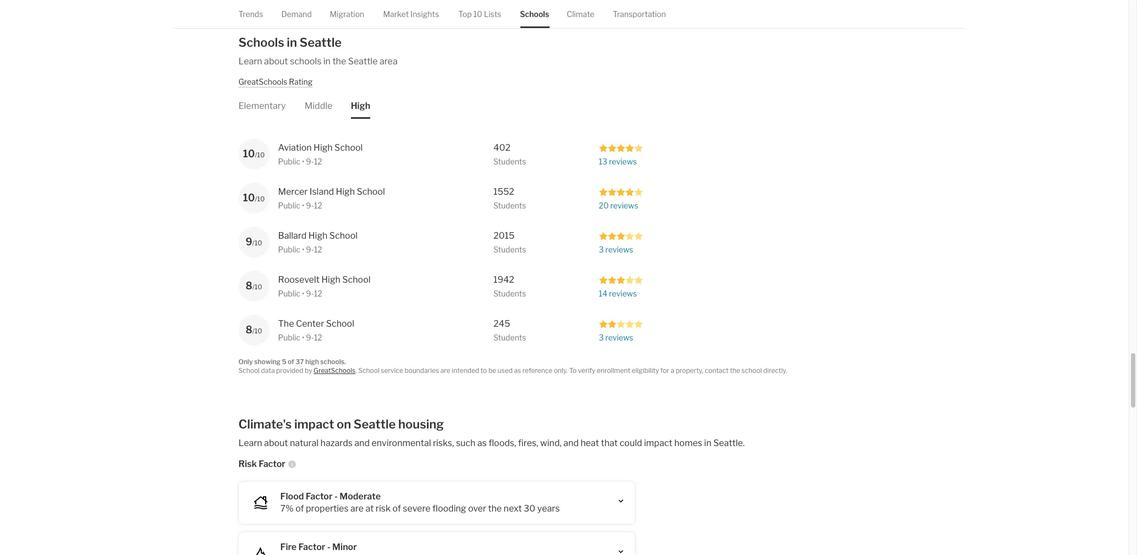 Task type: describe. For each thing, give the bounding box(es) containing it.
0 horizontal spatial impact
[[294, 417, 334, 431]]

elementary element
[[239, 87, 286, 119]]

hazards
[[321, 438, 353, 448]]

8 /10 for roosevelt high school
[[246, 280, 262, 291]]

at
[[366, 503, 374, 514]]

8 /10 for the center school
[[246, 324, 262, 335]]

1942 students
[[494, 274, 526, 298]]

high for 9
[[309, 230, 328, 241]]

for
[[661, 367, 669, 375]]

climate's impact on seattle housing
[[239, 417, 444, 431]]

flood factor - moderate 7% of properties are at risk of severe flooding over the next 30 years
[[280, 491, 560, 514]]

market insights
[[383, 9, 439, 19]]

rating
[[289, 77, 313, 86]]

9- for the
[[306, 333, 314, 342]]

area
[[380, 56, 398, 66]]

greatschools link
[[314, 367, 356, 375]]

heat
[[581, 438, 599, 448]]

only
[[239, 357, 253, 366]]

high element
[[351, 87, 370, 119]]

elementary
[[239, 101, 286, 111]]

/10 for ballard
[[252, 239, 262, 247]]

about for natural
[[264, 438, 288, 448]]

the inside flood factor - moderate 7% of properties are at risk of severe flooding over the next 30 years
[[488, 503, 502, 514]]

30
[[524, 503, 535, 514]]

mercer island high school button
[[278, 185, 429, 198]]

fires,
[[518, 438, 538, 448]]

enrollment
[[597, 367, 630, 375]]

a
[[671, 367, 674, 375]]

/10 for aviation
[[255, 151, 265, 159]]

2 vertical spatial seattle
[[354, 417, 396, 431]]

10 for aviation high school
[[243, 148, 255, 159]]

0 vertical spatial seattle
[[300, 35, 342, 49]]

5
[[282, 357, 286, 366]]

1 horizontal spatial of
[[296, 503, 304, 514]]

to
[[481, 367, 487, 375]]

/10 for mercer
[[255, 195, 265, 203]]

1 vertical spatial the
[[730, 367, 740, 375]]

9- for ballard
[[306, 245, 314, 254]]

rating 3.0 out of 5 element for 8
[[599, 275, 643, 284]]

high
[[305, 357, 319, 366]]

next
[[504, 503, 522, 514]]

public for the
[[278, 333, 300, 342]]

moderate
[[340, 491, 381, 502]]

intended
[[452, 367, 479, 375]]

top 10 lists
[[458, 9, 501, 19]]

2015
[[494, 230, 515, 241]]

years
[[537, 503, 560, 514]]

2 and from the left
[[564, 438, 579, 448]]

8 for the center school
[[246, 324, 252, 335]]

risk
[[376, 503, 391, 514]]

high inside 'mercer island high school public • 9-12'
[[336, 186, 355, 197]]

245
[[494, 318, 510, 329]]

public for ballard
[[278, 245, 300, 254]]

market insights link
[[383, 0, 439, 28]]

14
[[599, 289, 607, 298]]

learn about schools in the seattle area
[[239, 56, 398, 66]]

high for 8
[[321, 274, 341, 285]]

schools in seattle
[[239, 35, 342, 49]]

10 /10 for mercer island high school
[[243, 192, 265, 203]]

2015 students
[[494, 230, 526, 254]]

showing
[[254, 357, 281, 366]]

learn about natural hazards and environmental risks, such as floods, fires, wind, and heat that      could impact homes in seattle.
[[239, 438, 745, 448]]

migration
[[330, 9, 364, 19]]

top
[[458, 9, 472, 19]]

13
[[599, 157, 607, 166]]

1 horizontal spatial greatschools
[[314, 367, 356, 375]]

top 10 lists link
[[458, 0, 501, 28]]

ballard high school button
[[278, 229, 429, 242]]

rating 2.0 out of 5 element
[[599, 319, 643, 328]]

migration link
[[330, 0, 364, 28]]

0 vertical spatial the
[[333, 56, 346, 66]]

402
[[494, 142, 511, 153]]

0 horizontal spatial in
[[287, 35, 297, 49]]

3 reviews for 9
[[599, 245, 633, 254]]

schools
[[290, 56, 321, 66]]

1 vertical spatial in
[[323, 56, 331, 66]]

greatschools rating
[[239, 77, 313, 86]]

school inside ballard high school public • 9-12
[[329, 230, 358, 241]]

factor for risk
[[259, 459, 286, 469]]

rating 4.0 out of 5 element for 1552
[[599, 187, 643, 196]]

aviation high school button
[[278, 141, 429, 154]]

school inside 'mercer island high school public • 9-12'
[[357, 186, 385, 197]]

1 horizontal spatial as
[[514, 367, 521, 375]]

wind,
[[540, 438, 562, 448]]

1552 students
[[494, 186, 526, 210]]

schools.
[[320, 357, 346, 366]]

eligibility
[[632, 367, 659, 375]]

environmental
[[372, 438, 431, 448]]

students for 1552
[[494, 201, 526, 210]]

island
[[310, 186, 334, 197]]

0 horizontal spatial greatschools
[[239, 77, 287, 86]]

data
[[261, 367, 275, 375]]

mercer island high school public • 9-12
[[278, 186, 385, 210]]

on
[[337, 417, 351, 431]]

schools link
[[520, 0, 549, 28]]

homes
[[674, 438, 702, 448]]

climate's
[[239, 417, 292, 431]]

roosevelt high school public • 9-12
[[278, 274, 371, 298]]

3 reviews for 8
[[599, 333, 633, 342]]

high for 10
[[314, 142, 333, 153]]

402 students
[[494, 142, 526, 166]]

20 reviews
[[599, 201, 638, 210]]

9- for aviation
[[306, 157, 314, 166]]

/10 for roosevelt
[[252, 283, 262, 291]]

climate
[[567, 9, 595, 19]]

10 inside top 10 lists link
[[473, 9, 482, 19]]

school inside roosevelt high school public • 9-12
[[342, 274, 371, 285]]

learn for learn about schools in the seattle area
[[239, 56, 262, 66]]

10 /10 for aviation high school
[[243, 148, 265, 159]]

public inside 'mercer island high school public • 9-12'
[[278, 201, 300, 210]]

reference
[[523, 367, 553, 375]]

• inside 'mercer island high school public • 9-12'
[[302, 201, 304, 210]]

provided
[[276, 367, 303, 375]]

school right .
[[358, 367, 379, 375]]

housing
[[398, 417, 444, 431]]

schools for schools
[[520, 9, 549, 19]]

ballard
[[278, 230, 307, 241]]

13 reviews
[[599, 157, 637, 166]]

1552
[[494, 186, 514, 197]]

factor for fire
[[299, 542, 325, 552]]



Task type: vqa. For each thing, say whether or not it's contained in the screenshot.
View Full Risk Factor Report button
no



Task type: locate. For each thing, give the bounding box(es) containing it.
as right such
[[477, 438, 487, 448]]

of right 5
[[288, 357, 294, 366]]

2 about from the top
[[264, 438, 288, 448]]

• inside the center school public • 9-12
[[302, 333, 304, 342]]

10 for mercer island high school
[[243, 192, 255, 203]]

8 up only
[[246, 324, 252, 335]]

/10 left 'aviation'
[[255, 151, 265, 159]]

reviews right 20
[[610, 201, 638, 210]]

• inside aviation high school public • 9-12
[[302, 157, 304, 166]]

0 vertical spatial greatschools
[[239, 77, 287, 86]]

only.
[[554, 367, 568, 375]]

1 vertical spatial 10 /10
[[243, 192, 265, 203]]

• down mercer
[[302, 201, 304, 210]]

8 /10 left the
[[246, 324, 262, 335]]

about down climate's
[[264, 438, 288, 448]]

service
[[381, 367, 403, 375]]

to
[[569, 367, 577, 375]]

5 students from the top
[[494, 333, 526, 342]]

students for 1942
[[494, 289, 526, 298]]

school inside the center school public • 9-12
[[326, 318, 354, 329]]

1 12 from the top
[[314, 157, 322, 166]]

fire
[[280, 542, 297, 552]]

0 horizontal spatial of
[[288, 357, 294, 366]]

factor right the fire
[[299, 542, 325, 552]]

public down roosevelt
[[278, 289, 300, 298]]

• for the
[[302, 333, 304, 342]]

by
[[305, 367, 312, 375]]

12 inside the center school public • 9-12
[[314, 333, 322, 342]]

1 vertical spatial rating 4.0 out of 5 element
[[599, 187, 643, 196]]

demand
[[281, 9, 312, 19]]

the center school public • 9-12
[[278, 318, 354, 342]]

• down 'aviation'
[[302, 157, 304, 166]]

seattle
[[300, 35, 342, 49], [348, 56, 378, 66], [354, 417, 396, 431]]

37
[[296, 357, 304, 366]]

2 vertical spatial factor
[[299, 542, 325, 552]]

2 • from the top
[[302, 201, 304, 210]]

10
[[473, 9, 482, 19], [243, 148, 255, 159], [243, 192, 255, 203]]

/10 inside 9 /10
[[252, 239, 262, 247]]

minor
[[332, 542, 357, 552]]

4 • from the top
[[302, 289, 304, 298]]

rating 4.0 out of 5 element for 402
[[599, 143, 643, 152]]

reviews for 402
[[609, 157, 637, 166]]

• for roosevelt
[[302, 289, 304, 298]]

factor inside flood factor - moderate 7% of properties are at risk of severe flooding over the next 30 years
[[306, 491, 333, 502]]

/10 left ballard
[[252, 239, 262, 247]]

ballard high school public • 9-12
[[278, 230, 358, 254]]

school up mercer island high school button
[[335, 142, 363, 153]]

the right over
[[488, 503, 502, 514]]

2 vertical spatial in
[[704, 438, 712, 448]]

high inside aviation high school public • 9-12
[[314, 142, 333, 153]]

9- down island
[[306, 201, 314, 210]]

high right ballard
[[309, 230, 328, 241]]

1 vertical spatial 3
[[599, 333, 604, 342]]

/10 left mercer
[[255, 195, 265, 203]]

9- inside ballard high school public • 9-12
[[306, 245, 314, 254]]

demand link
[[281, 0, 312, 28]]

impact up natural
[[294, 417, 334, 431]]

3 for 9
[[599, 245, 604, 254]]

high right island
[[336, 186, 355, 197]]

that
[[601, 438, 618, 448]]

rating 4.0 out of 5 element up 13 reviews
[[599, 143, 643, 152]]

reviews right 13
[[609, 157, 637, 166]]

3 reviews up "14 reviews"
[[599, 245, 633, 254]]

2 learn from the top
[[239, 438, 262, 448]]

5 12 from the top
[[314, 333, 322, 342]]

3 public from the top
[[278, 245, 300, 254]]

2 3 from the top
[[599, 333, 604, 342]]

of
[[288, 357, 294, 366], [296, 503, 304, 514], [393, 503, 401, 514]]

reviews for 1552
[[610, 201, 638, 210]]

0 vertical spatial factor
[[259, 459, 286, 469]]

• inside ballard high school public • 9-12
[[302, 245, 304, 254]]

school inside aviation high school public • 9-12
[[335, 142, 363, 153]]

risk
[[239, 459, 257, 469]]

• down roosevelt
[[302, 289, 304, 298]]

climate link
[[567, 0, 595, 28]]

1 vertical spatial factor
[[306, 491, 333, 502]]

2 horizontal spatial of
[[393, 503, 401, 514]]

public down mercer
[[278, 201, 300, 210]]

students down 1942
[[494, 289, 526, 298]]

high inside ballard high school public • 9-12
[[309, 230, 328, 241]]

10 /10
[[243, 148, 265, 159], [243, 192, 265, 203]]

10 left 'aviation'
[[243, 148, 255, 159]]

learn up risk
[[239, 438, 262, 448]]

0 horizontal spatial the
[[333, 56, 346, 66]]

3 9- from the top
[[306, 245, 314, 254]]

school down ballard high school button
[[342, 274, 371, 285]]

2 public from the top
[[278, 201, 300, 210]]

learn up 'greatschools rating'
[[239, 56, 262, 66]]

0 vertical spatial 8 /10
[[246, 280, 262, 291]]

0 vertical spatial in
[[287, 35, 297, 49]]

high
[[351, 101, 370, 111], [314, 142, 333, 153], [336, 186, 355, 197], [309, 230, 328, 241], [321, 274, 341, 285]]

factor for flood
[[306, 491, 333, 502]]

greatschools down schools. on the bottom left
[[314, 367, 356, 375]]

/10
[[255, 151, 265, 159], [255, 195, 265, 203], [252, 239, 262, 247], [252, 283, 262, 291], [252, 327, 262, 335]]

1 and from the left
[[355, 438, 370, 448]]

flooding
[[432, 503, 466, 514]]

7%
[[280, 503, 294, 514]]

1 rating 4.0 out of 5 element from the top
[[599, 143, 643, 152]]

12 for roosevelt
[[314, 289, 322, 298]]

1 rating 3.0 out of 5 element from the top
[[599, 231, 643, 240]]

1 vertical spatial 8
[[246, 324, 252, 335]]

public inside ballard high school public • 9-12
[[278, 245, 300, 254]]

1 horizontal spatial schools
[[520, 9, 549, 19]]

1 horizontal spatial are
[[441, 367, 450, 375]]

reviews for 1942
[[609, 289, 637, 298]]

students for 2015
[[494, 245, 526, 254]]

2 students from the top
[[494, 201, 526, 210]]

1 vertical spatial learn
[[239, 438, 262, 448]]

12 down center
[[314, 333, 322, 342]]

risk factor
[[239, 459, 286, 469]]

0 horizontal spatial and
[[355, 438, 370, 448]]

transportation
[[613, 9, 666, 19]]

0 vertical spatial about
[[264, 56, 288, 66]]

0 vertical spatial 10 /10
[[243, 148, 265, 159]]

10 right top on the top of page
[[473, 9, 482, 19]]

3 down rating 2.0 out of 5 element
[[599, 333, 604, 342]]

students down 2015
[[494, 245, 526, 254]]

students for 245
[[494, 333, 526, 342]]

3 up 14 at the right bottom of page
[[599, 245, 604, 254]]

2 3 reviews from the top
[[599, 333, 633, 342]]

1 horizontal spatial the
[[488, 503, 502, 514]]

schools down trends link
[[239, 35, 284, 49]]

1 horizontal spatial -
[[334, 491, 338, 502]]

the center school button
[[278, 317, 429, 331]]

0 vertical spatial 10
[[473, 9, 482, 19]]

5 9- from the top
[[306, 333, 314, 342]]

0 horizontal spatial schools
[[239, 35, 284, 49]]

12
[[314, 157, 322, 166], [314, 201, 322, 210], [314, 245, 322, 254], [314, 289, 322, 298], [314, 333, 322, 342]]

0 vertical spatial -
[[334, 491, 338, 502]]

1 horizontal spatial and
[[564, 438, 579, 448]]

1 vertical spatial rating 3.0 out of 5 element
[[599, 275, 643, 284]]

2 12 from the top
[[314, 201, 322, 210]]

9- down center
[[306, 333, 314, 342]]

12 inside ballard high school public • 9-12
[[314, 245, 322, 254]]

- for minor
[[327, 542, 331, 552]]

20
[[599, 201, 609, 210]]

1 about from the top
[[264, 56, 288, 66]]

the left "school"
[[730, 367, 740, 375]]

0 horizontal spatial are
[[350, 503, 364, 514]]

1 vertical spatial 10
[[243, 148, 255, 159]]

10 /10 left 'aviation'
[[243, 148, 265, 159]]

be
[[488, 367, 496, 375]]

public for roosevelt
[[278, 289, 300, 298]]

0 horizontal spatial -
[[327, 542, 331, 552]]

9- inside 'mercer island high school public • 9-12'
[[306, 201, 314, 210]]

learn for learn about natural hazards and environmental risks, such as floods, fires, wind, and heat that      could impact homes in seattle.
[[239, 438, 262, 448]]

1 vertical spatial are
[[350, 503, 364, 514]]

3 students from the top
[[494, 245, 526, 254]]

2 vertical spatial the
[[488, 503, 502, 514]]

are down moderate
[[350, 503, 364, 514]]

the
[[333, 56, 346, 66], [730, 367, 740, 375], [488, 503, 502, 514]]

the right schools
[[333, 56, 346, 66]]

seattle left area
[[348, 56, 378, 66]]

2 8 /10 from the top
[[246, 324, 262, 335]]

- up properties
[[334, 491, 338, 502]]

students for 402
[[494, 157, 526, 166]]

0 vertical spatial learn
[[239, 56, 262, 66]]

seattle.
[[713, 438, 745, 448]]

1 students from the top
[[494, 157, 526, 166]]

- left minor
[[327, 542, 331, 552]]

3
[[599, 245, 604, 254], [599, 333, 604, 342]]

12 inside 'mercer island high school public • 9-12'
[[314, 201, 322, 210]]

in right homes
[[704, 438, 712, 448]]

reviews down 20 reviews on the top of page
[[605, 245, 633, 254]]

schools for schools in seattle
[[239, 35, 284, 49]]

1 3 reviews from the top
[[599, 245, 633, 254]]

trends link
[[239, 0, 263, 28]]

rating 4.0 out of 5 element
[[599, 143, 643, 152], [599, 187, 643, 196]]

could
[[620, 438, 642, 448]]

over
[[468, 503, 486, 514]]

school down 'mercer island high school public • 9-12'
[[329, 230, 358, 241]]

2 9- from the top
[[306, 201, 314, 210]]

12 for ballard
[[314, 245, 322, 254]]

12 down roosevelt
[[314, 289, 322, 298]]

property,
[[676, 367, 704, 375]]

9- inside roosevelt high school public • 9-12
[[306, 289, 314, 298]]

3 • from the top
[[302, 245, 304, 254]]

school down only
[[239, 367, 260, 375]]

schools right the lists
[[520, 9, 549, 19]]

of right 7% at the left bottom
[[296, 503, 304, 514]]

are inside flood factor - moderate 7% of properties are at risk of severe flooding over the next 30 years
[[350, 503, 364, 514]]

public inside aviation high school public • 9-12
[[278, 157, 300, 166]]

9
[[246, 236, 252, 247]]

public inside roosevelt high school public • 9-12
[[278, 289, 300, 298]]

12 for the
[[314, 333, 322, 342]]

8 for roosevelt high school
[[246, 280, 252, 291]]

seattle right on
[[354, 417, 396, 431]]

high right 'aviation'
[[314, 142, 333, 153]]

1 vertical spatial 3 reviews
[[599, 333, 633, 342]]

contact
[[705, 367, 729, 375]]

1 • from the top
[[302, 157, 304, 166]]

floods,
[[489, 438, 516, 448]]

12 inside aviation high school public • 9-12
[[314, 157, 322, 166]]

2 rating 3.0 out of 5 element from the top
[[599, 275, 643, 284]]

10 /10 left mercer
[[243, 192, 265, 203]]

1 vertical spatial schools
[[239, 35, 284, 49]]

14 reviews
[[599, 289, 637, 298]]

1 3 from the top
[[599, 245, 604, 254]]

8
[[246, 280, 252, 291], [246, 324, 252, 335]]

reviews right 14 at the right bottom of page
[[609, 289, 637, 298]]

used
[[498, 367, 513, 375]]

reviews
[[609, 157, 637, 166], [610, 201, 638, 210], [605, 245, 633, 254], [609, 289, 637, 298], [605, 333, 633, 342]]

9- inside the center school public • 9-12
[[306, 333, 314, 342]]

0 vertical spatial 3
[[599, 245, 604, 254]]

severe
[[403, 503, 431, 514]]

0 horizontal spatial as
[[477, 438, 487, 448]]

impact
[[294, 417, 334, 431], [644, 438, 672, 448]]

transportation link
[[613, 0, 666, 28]]

0 vertical spatial rating 4.0 out of 5 element
[[599, 143, 643, 152]]

trends
[[239, 9, 263, 19]]

0 vertical spatial rating 3.0 out of 5 element
[[599, 231, 643, 240]]

rating 3.0 out of 5 element down 20 reviews on the top of page
[[599, 231, 643, 240]]

school right center
[[326, 318, 354, 329]]

schools
[[520, 9, 549, 19], [239, 35, 284, 49]]

middle element
[[305, 87, 333, 119]]

as
[[514, 367, 521, 375], [477, 438, 487, 448]]

/10 for the
[[252, 327, 262, 335]]

1 horizontal spatial impact
[[644, 438, 672, 448]]

public down 'aviation'
[[278, 157, 300, 166]]

10 up 9
[[243, 192, 255, 203]]

1942
[[494, 274, 514, 285]]

2 horizontal spatial in
[[704, 438, 712, 448]]

public down the
[[278, 333, 300, 342]]

2 horizontal spatial the
[[730, 367, 740, 375]]

students down the 245
[[494, 333, 526, 342]]

public for aviation
[[278, 157, 300, 166]]

high right middle
[[351, 101, 370, 111]]

- inside flood factor - moderate 7% of properties are at risk of severe flooding over the next 30 years
[[334, 491, 338, 502]]

12 up roosevelt
[[314, 245, 322, 254]]

4 12 from the top
[[314, 289, 322, 298]]

about for schools
[[264, 56, 288, 66]]

3 reviews down rating 2.0 out of 5 element
[[599, 333, 633, 342]]

reviews for 2015
[[605, 245, 633, 254]]

• for ballard
[[302, 245, 304, 254]]

- for moderate
[[334, 491, 338, 502]]

school down aviation high school button
[[357, 186, 385, 197]]

2 rating 4.0 out of 5 element from the top
[[599, 187, 643, 196]]

0 vertical spatial as
[[514, 367, 521, 375]]

12 inside roosevelt high school public • 9-12
[[314, 289, 322, 298]]

natural
[[290, 438, 319, 448]]

1 vertical spatial as
[[477, 438, 487, 448]]

5 public from the top
[[278, 333, 300, 342]]

in right schools
[[323, 56, 331, 66]]

and right hazards
[[355, 438, 370, 448]]

0 vertical spatial 8
[[246, 280, 252, 291]]

5 • from the top
[[302, 333, 304, 342]]

8 down 9
[[246, 280, 252, 291]]

school data provided by greatschools . school service boundaries are intended to be used as reference only. to verify enrollment eligibility for a property, contact the school directly.
[[239, 367, 787, 375]]

the
[[278, 318, 294, 329]]

as right used
[[514, 367, 521, 375]]

students down the 1552
[[494, 201, 526, 210]]

1 learn from the top
[[239, 56, 262, 66]]

245 students
[[494, 318, 526, 342]]

1 horizontal spatial in
[[323, 56, 331, 66]]

high right roosevelt
[[321, 274, 341, 285]]

0 vertical spatial 3 reviews
[[599, 245, 633, 254]]

• down ballard
[[302, 245, 304, 254]]

9 /10
[[246, 236, 262, 247]]

/10 left the
[[252, 327, 262, 335]]

4 students from the top
[[494, 289, 526, 298]]

properties
[[306, 503, 349, 514]]

2 vertical spatial 10
[[243, 192, 255, 203]]

12 down island
[[314, 201, 322, 210]]

1 public from the top
[[278, 157, 300, 166]]

aviation high school public • 9-12
[[278, 142, 363, 166]]

9- inside aviation high school public • 9-12
[[306, 157, 314, 166]]

12 for aviation
[[314, 157, 322, 166]]

students down 402
[[494, 157, 526, 166]]

impact right the could
[[644, 438, 672, 448]]

3 reviews
[[599, 245, 633, 254], [599, 333, 633, 342]]

factor up properties
[[306, 491, 333, 502]]

students
[[494, 157, 526, 166], [494, 201, 526, 210], [494, 245, 526, 254], [494, 289, 526, 298], [494, 333, 526, 342]]

• down center
[[302, 333, 304, 342]]

in up schools
[[287, 35, 297, 49]]

factor right risk
[[259, 459, 286, 469]]

greatschools up elementary element
[[239, 77, 287, 86]]

• inside roosevelt high school public • 9-12
[[302, 289, 304, 298]]

1 vertical spatial impact
[[644, 438, 672, 448]]

reviews down rating 2.0 out of 5 element
[[605, 333, 633, 342]]

middle
[[305, 101, 333, 111]]

0 vertical spatial are
[[441, 367, 450, 375]]

seattle up learn about schools in the seattle area in the left top of the page
[[300, 35, 342, 49]]

public down ballard
[[278, 245, 300, 254]]

2 10 /10 from the top
[[243, 192, 265, 203]]

9- down 'aviation'
[[306, 157, 314, 166]]

3 for 8
[[599, 333, 604, 342]]

1 vertical spatial about
[[264, 438, 288, 448]]

1 vertical spatial -
[[327, 542, 331, 552]]

2 8 from the top
[[246, 324, 252, 335]]

0 vertical spatial schools
[[520, 9, 549, 19]]

rating 4.0 out of 5 element up 20 reviews on the top of page
[[599, 187, 643, 196]]

insights
[[410, 9, 439, 19]]

aviation
[[278, 142, 312, 153]]

1 vertical spatial 8 /10
[[246, 324, 262, 335]]

1 10 /10 from the top
[[243, 148, 265, 159]]

1 8 /10 from the top
[[246, 280, 262, 291]]

1 9- from the top
[[306, 157, 314, 166]]

• for aviation
[[302, 157, 304, 166]]

12 up island
[[314, 157, 322, 166]]

4 9- from the top
[[306, 289, 314, 298]]

1 8 from the top
[[246, 280, 252, 291]]

9- down roosevelt
[[306, 289, 314, 298]]

fire factor - minor
[[280, 542, 357, 552]]

9- down ballard
[[306, 245, 314, 254]]

-
[[334, 491, 338, 502], [327, 542, 331, 552]]

rating 3.0 out of 5 element
[[599, 231, 643, 240], [599, 275, 643, 284]]

roosevelt
[[278, 274, 320, 285]]

are left intended
[[441, 367, 450, 375]]

about up 'greatschools rating'
[[264, 56, 288, 66]]

of right risk
[[393, 503, 401, 514]]

rating 3.0 out of 5 element up "14 reviews"
[[599, 275, 643, 284]]

public inside the center school public • 9-12
[[278, 333, 300, 342]]

and left heat
[[564, 438, 579, 448]]

1 vertical spatial seattle
[[348, 56, 378, 66]]

1 vertical spatial greatschools
[[314, 367, 356, 375]]

flood
[[280, 491, 304, 502]]

high inside roosevelt high school public • 9-12
[[321, 274, 341, 285]]

mercer
[[278, 186, 308, 197]]

9- for roosevelt
[[306, 289, 314, 298]]

rating 3.0 out of 5 element for 9
[[599, 231, 643, 240]]

4 public from the top
[[278, 289, 300, 298]]

boundaries
[[405, 367, 439, 375]]

reviews for 245
[[605, 333, 633, 342]]

/10 left roosevelt
[[252, 283, 262, 291]]

0 vertical spatial impact
[[294, 417, 334, 431]]

school
[[742, 367, 762, 375]]

3 12 from the top
[[314, 245, 322, 254]]

8 /10 down 9 /10
[[246, 280, 262, 291]]

roosevelt high school button
[[278, 273, 429, 287]]



